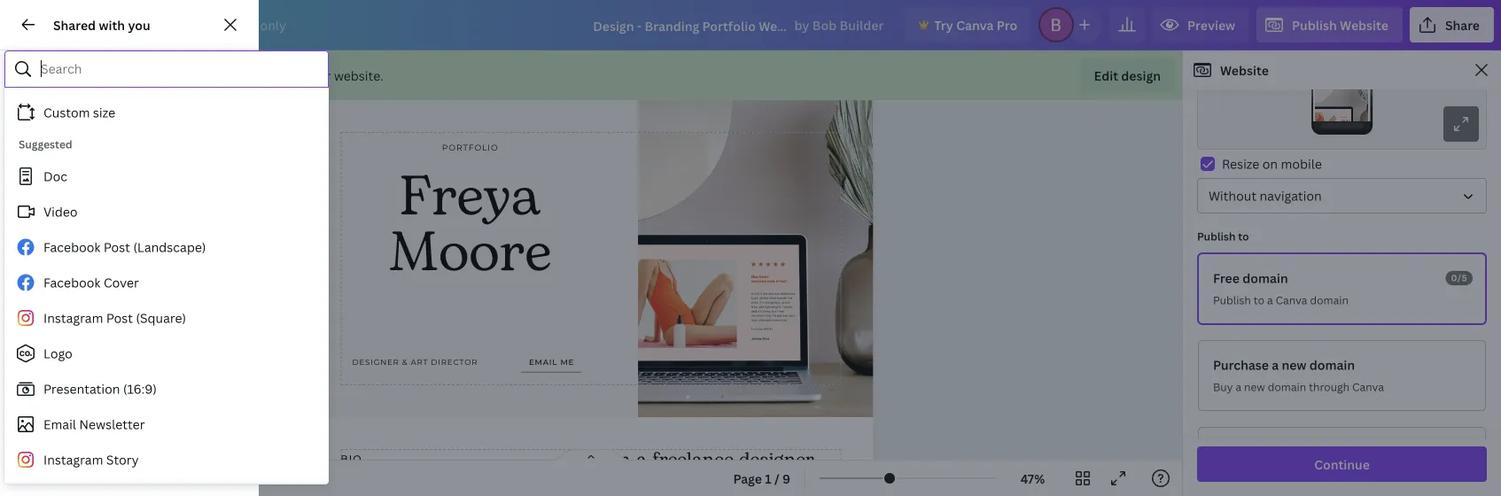 Task type: locate. For each thing, give the bounding box(es) containing it.
(square)
[[136, 310, 186, 327]]

facebook inside facebook cover link
[[43, 274, 101, 291]]

post down cover
[[106, 310, 133, 327]]

director
[[431, 357, 478, 367]]

publish website
[[1293, 16, 1389, 33]]

1 horizontal spatial website
[[1340, 16, 1389, 33]]

2 design from the left
[[1122, 67, 1161, 84]]

view
[[229, 16, 257, 33]]

1 vertical spatial shared
[[33, 226, 76, 243]]

shared down video
[[33, 226, 76, 243]]

to up free domain
[[1239, 230, 1250, 244]]

custom size
[[43, 104, 115, 121]]

post inside the instagram post (square) link
[[106, 310, 133, 327]]

post up cover
[[104, 239, 130, 256]]

post inside facebook post (landscape) link
[[104, 239, 130, 256]]

2 instagram from the top
[[43, 452, 103, 468]]

0 vertical spatial instagram
[[43, 310, 103, 327]]

doc link
[[4, 159, 322, 194]]

art
[[630, 470, 657, 496]]

facebook cover link
[[4, 265, 322, 301]]

design
[[154, 67, 193, 84], [1122, 67, 1161, 84]]

you right the while
[[231, 67, 253, 84]]

1 vertical spatial publish
[[1198, 230, 1236, 244]]

1 vertical spatial you
[[231, 67, 253, 84]]

2 vertical spatial canva
[[1353, 380, 1385, 395]]

instagram up the logo
[[43, 310, 103, 327]]

canva right try
[[957, 16, 994, 33]]

0 vertical spatial email
[[529, 357, 558, 367]]

main menu bar
[[0, 0, 1502, 51]]

1 vertical spatial post
[[106, 310, 133, 327]]

instagram down email newsletter
[[43, 452, 103, 468]]

2 vertical spatial publish
[[1214, 293, 1252, 308]]

new
[[1282, 357, 1307, 374], [1245, 380, 1266, 395]]

try canva pro button
[[904, 7, 1032, 43]]

design right edit
[[1122, 67, 1161, 84]]

continue button
[[1198, 447, 1487, 482]]

1 horizontal spatial design
[[1122, 67, 1161, 84]]

page 1 / 9
[[733, 470, 791, 487]]

me
[[561, 357, 575, 367]]

preview
[[1188, 16, 1236, 33]]

0 vertical spatial new
[[1282, 357, 1307, 374]]

portfolio
[[442, 143, 499, 153]]

resize
[[1222, 156, 1260, 173]]

0 horizontal spatial email
[[43, 416, 76, 433]]

free
[[1214, 270, 1240, 287]]

mobile
[[1281, 156, 1323, 173]]

a down free domain
[[1268, 293, 1274, 308]]

you right with
[[128, 16, 150, 33]]

publish website button
[[1257, 7, 1403, 43]]

0 horizontal spatial design
[[154, 67, 193, 84]]

publish for publish to a canva domain
[[1214, 293, 1252, 308]]

preview button
[[1152, 7, 1250, 43]]

0 vertical spatial post
[[104, 239, 130, 256]]

canva
[[957, 16, 994, 33], [1276, 293, 1308, 308], [1353, 380, 1385, 395]]

1 vertical spatial new
[[1245, 380, 1266, 395]]

email left me
[[529, 357, 558, 367]]

website
[[1340, 16, 1389, 33], [1221, 62, 1269, 79]]

art
[[411, 357, 429, 367]]

9
[[783, 470, 791, 487]]

design left the while
[[154, 67, 193, 84]]

will
[[129, 226, 150, 243]]

instagram
[[43, 310, 103, 327], [43, 452, 103, 468]]

shared for shared with you
[[53, 16, 96, 33]]

0 horizontal spatial website
[[1221, 62, 1269, 79]]

0 vertical spatial canva
[[957, 16, 994, 33]]

1 vertical spatial email
[[43, 416, 76, 433]]

domain up purchase a new domain buy a new domain through canva on the right of the page
[[1311, 293, 1349, 308]]

a right buy
[[1236, 380, 1242, 395]]

facebook inside facebook post (landscape) link
[[43, 239, 101, 256]]

we've
[[43, 67, 78, 84]]

instagram post (square) link
[[4, 301, 322, 336]]

shared
[[53, 16, 96, 33], [33, 226, 76, 243]]

1 vertical spatial to
[[1254, 293, 1265, 308]]

your right locked
[[124, 67, 151, 84]]

moore
[[389, 212, 552, 296]]

facebook down video
[[43, 239, 101, 256]]

instagram story link
[[4, 442, 322, 478]]

/
[[775, 470, 780, 487]]

0 horizontal spatial you
[[128, 16, 150, 33]]

instagram story
[[43, 452, 139, 468]]

shared for shared content will appear here
[[33, 226, 76, 243]]

pro
[[997, 16, 1018, 33]]

publish
[[1293, 16, 1337, 33], [1198, 230, 1236, 244], [1214, 293, 1252, 308]]

your
[[124, 67, 151, 84], [304, 67, 331, 84]]

shared left with
[[53, 16, 96, 33]]

1 horizontal spatial canva
[[1276, 293, 1308, 308]]

canva down free domain
[[1276, 293, 1308, 308]]

domain left through
[[1268, 380, 1307, 395]]

through
[[1309, 380, 1350, 395]]

facebook left cover
[[43, 274, 101, 291]]

edit
[[1094, 67, 1119, 84]]

0 vertical spatial shared
[[53, 16, 96, 33]]

domain up publish to a canva domain
[[1243, 270, 1289, 287]]

0 vertical spatial you
[[128, 16, 150, 33]]

email newsletter link
[[4, 407, 322, 442]]

freya
[[400, 156, 541, 240]]

0 vertical spatial publish
[[1293, 16, 1337, 33]]

new right the purchase
[[1282, 357, 1307, 374]]

1 vertical spatial instagram
[[43, 452, 103, 468]]

logo link
[[4, 336, 322, 371]]

a inside i am a freelance designer and art director.
[[637, 446, 647, 476]]

0 horizontal spatial to
[[1239, 230, 1250, 244]]

2 horizontal spatial canva
[[1353, 380, 1385, 395]]

0 vertical spatial website
[[1340, 16, 1389, 33]]

email down presentation
[[43, 416, 76, 433]]

0 horizontal spatial your
[[124, 67, 151, 84]]

publish for publish to
[[1198, 230, 1236, 244]]

to for publish to a canva domain
[[1254, 293, 1265, 308]]

1 facebook from the top
[[43, 239, 101, 256]]

canva right through
[[1353, 380, 1385, 395]]

0 horizontal spatial canva
[[957, 16, 994, 33]]

email for email newsletter
[[43, 416, 76, 433]]

and
[[591, 470, 625, 496]]

facebook
[[43, 239, 101, 256], [43, 274, 101, 291]]

publish for publish website
[[1293, 16, 1337, 33]]

canva inside button
[[957, 16, 994, 33]]

your right publish
[[304, 67, 331, 84]]

&
[[402, 357, 408, 367]]

2 facebook from the top
[[43, 274, 101, 291]]

1 instagram from the top
[[43, 310, 103, 327]]

to down free domain
[[1254, 293, 1265, 308]]

a
[[1268, 293, 1274, 308], [1272, 357, 1279, 374], [1236, 380, 1242, 395], [637, 446, 647, 476]]

1 horizontal spatial email
[[529, 357, 558, 367]]

presentation
[[43, 381, 120, 398]]

freya moore
[[389, 156, 552, 296]]

we've locked your design while you publish your website.
[[43, 67, 384, 84]]

doc
[[43, 168, 67, 185]]

1 horizontal spatial your
[[304, 67, 331, 84]]

0 vertical spatial to
[[1239, 230, 1250, 244]]

i am a freelance designer and art director.
[[591, 446, 815, 496]]

publish inside dropdown button
[[1293, 16, 1337, 33]]

post
[[104, 239, 130, 256], [106, 310, 133, 327]]

1 vertical spatial canva
[[1276, 293, 1308, 308]]

a right am
[[637, 446, 647, 476]]

new down the purchase
[[1245, 380, 1266, 395]]

email newsletter
[[43, 416, 145, 433]]

bio
[[341, 453, 362, 465]]

0 vertical spatial facebook
[[43, 239, 101, 256]]

facebook cover
[[43, 274, 139, 291]]

1 horizontal spatial to
[[1254, 293, 1265, 308]]

edit design
[[1094, 67, 1161, 84]]

instagram for instagram story
[[43, 452, 103, 468]]

email
[[529, 357, 558, 367], [43, 416, 76, 433]]

1 vertical spatial facebook
[[43, 274, 101, 291]]

continue
[[1315, 456, 1370, 473]]

1 vertical spatial website
[[1221, 62, 1269, 79]]

to
[[1239, 230, 1250, 244], [1254, 293, 1265, 308]]



Task type: vqa. For each thing, say whether or not it's contained in the screenshot.
the middle Publish
yes



Task type: describe. For each thing, give the bounding box(es) containing it.
0/5
[[1452, 273, 1468, 285]]

1
[[765, 470, 772, 487]]

post for instagram
[[106, 310, 133, 327]]

facebook for facebook cover
[[43, 274, 101, 291]]

facebook for facebook post (landscape)
[[43, 239, 101, 256]]

designer
[[739, 446, 815, 476]]

logo
[[43, 345, 73, 362]]

i
[[591, 446, 598, 476]]

(16:9)
[[123, 381, 157, 398]]

on
[[1263, 156, 1278, 173]]

email me
[[529, 357, 575, 367]]

1 horizontal spatial new
[[1282, 357, 1307, 374]]

custom
[[43, 104, 90, 121]]

publish to a canva domain
[[1214, 293, 1349, 308]]

page 1 / 9 button
[[726, 465, 798, 493]]

here
[[198, 226, 226, 243]]

only
[[260, 16, 286, 33]]

designer & art director
[[352, 357, 478, 367]]

design inside button
[[1122, 67, 1161, 84]]

purchase
[[1214, 357, 1269, 374]]

newsletter
[[79, 416, 145, 433]]

video link
[[4, 194, 322, 230]]

designer
[[352, 357, 400, 367]]

canva inside purchase a new domain buy a new domain through canva
[[1353, 380, 1385, 395]]

by
[[795, 17, 810, 34]]

instagram post (square)
[[43, 310, 186, 327]]

director.
[[663, 470, 739, 496]]

shared with you
[[53, 16, 150, 33]]

presentation (16:9)
[[43, 381, 157, 398]]

email for email me
[[529, 357, 558, 367]]

to for publish to
[[1239, 230, 1250, 244]]

Search search field
[[41, 52, 316, 86]]

2 your from the left
[[304, 67, 331, 84]]

size
[[93, 104, 115, 121]]

locked
[[81, 67, 121, 84]]

try canva pro
[[935, 16, 1018, 33]]

facebook post (landscape) link
[[4, 230, 322, 265]]

facebook post (landscape)
[[43, 239, 206, 256]]

website inside dropdown button
[[1340, 16, 1389, 33]]

content
[[79, 226, 126, 243]]

domain up through
[[1310, 357, 1356, 374]]

show pages image
[[549, 449, 634, 463]]

post for facebook
[[104, 239, 130, 256]]

0 horizontal spatial new
[[1245, 380, 1266, 395]]

with
[[99, 16, 125, 33]]

instagram for instagram post (square)
[[43, 310, 103, 327]]

publish to
[[1198, 230, 1250, 244]]

home link
[[57, 7, 121, 43]]

home
[[71, 16, 107, 33]]

a right the purchase
[[1272, 357, 1279, 374]]

edit design button
[[1080, 58, 1175, 93]]

publish
[[256, 67, 301, 84]]

custom size button
[[4, 95, 322, 130]]

shared content will appear here
[[33, 226, 226, 243]]

story
[[106, 452, 139, 468]]

view only
[[229, 16, 286, 33]]

1 your from the left
[[124, 67, 151, 84]]

bob
[[813, 17, 837, 34]]

page
[[733, 470, 762, 487]]

purchase a new domain buy a new domain through canva
[[1214, 357, 1385, 395]]

builder
[[840, 17, 884, 34]]

freelance
[[653, 446, 734, 476]]

appear
[[153, 226, 196, 243]]

while
[[196, 67, 228, 84]]

am
[[603, 446, 631, 476]]

presentation (16:9) link
[[4, 371, 322, 407]]

buy
[[1214, 380, 1233, 395]]

1 design from the left
[[154, 67, 193, 84]]

by bob builder
[[795, 17, 884, 34]]

cover
[[104, 274, 139, 291]]

website.
[[334, 67, 384, 84]]

resize on mobile
[[1222, 156, 1323, 173]]

free domain
[[1214, 270, 1289, 287]]

try
[[935, 16, 954, 33]]

1 horizontal spatial you
[[231, 67, 253, 84]]

(landscape)
[[133, 239, 206, 256]]



